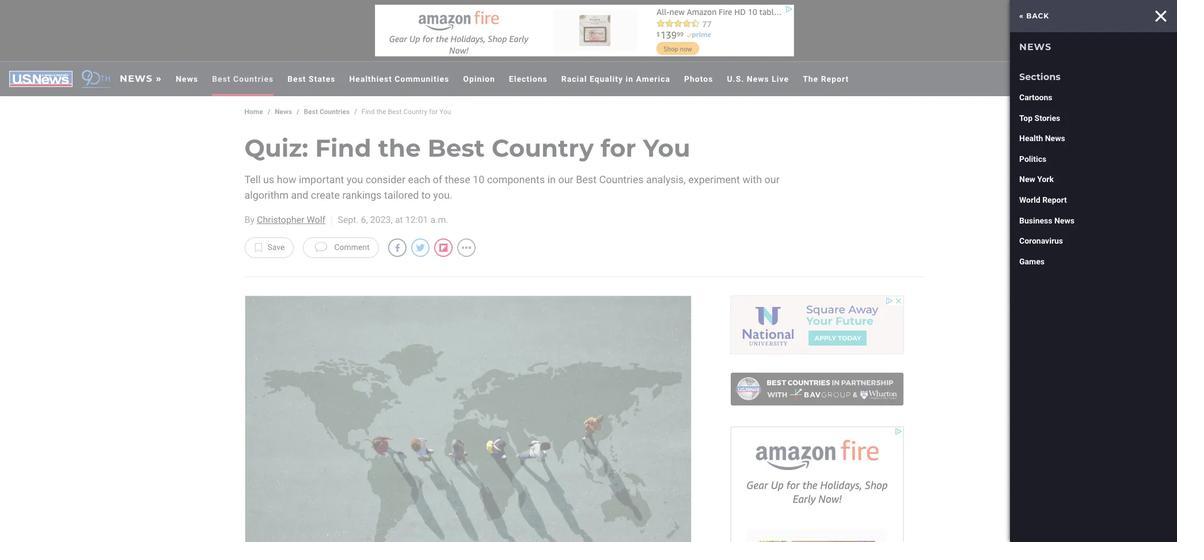 Task type: vqa. For each thing, say whether or not it's contained in the screenshot.
have to the bottom
no



Task type: describe. For each thing, give the bounding box(es) containing it.
how
[[277, 173, 296, 186]]

live
[[772, 74, 789, 84]]

1 horizontal spatial for
[[601, 133, 636, 163]]

u.s.
[[727, 74, 745, 84]]

algorithm
[[245, 189, 289, 201]]

sept.
[[338, 214, 359, 225]]

u.s. news and world report logo image
[[9, 71, 73, 87]]

home link
[[245, 108, 263, 117]]

states
[[309, 74, 336, 84]]

america
[[636, 74, 671, 84]]

tell us how important you consider each of these 10 components in our best countries analysis, experiment with our algorithm and create rankings tailored to you.
[[245, 173, 780, 201]]

business
[[1020, 216, 1053, 225]]

stories
[[1035, 113, 1061, 122]]

0 vertical spatial the
[[377, 108, 386, 116]]

2 vertical spatial advertisement region
[[731, 427, 904, 542]]

consider
[[366, 173, 406, 186]]

»
[[1049, 33, 1054, 44]]

a.m.
[[431, 214, 449, 225]]

top
[[1020, 113, 1033, 122]]

best inside "tell us how important you consider each of these 10 components in our best countries analysis, experiment with our algorithm and create rankings tailored to you."
[[576, 173, 597, 186]]

by christopher wolf | sept. 6, 2023, at 12:01 a.m.
[[245, 212, 449, 228]]

best states
[[288, 74, 336, 84]]

opinion
[[463, 74, 495, 84]]

world report link
[[1015, 190, 1173, 211]]

wolf
[[307, 214, 326, 225]]

these
[[445, 173, 470, 186]]

news »
[[1020, 33, 1054, 44]]

close image
[[1147, 10, 1159, 22]]

photos
[[684, 74, 713, 84]]

close image
[[1156, 10, 1167, 22]]

analysis,
[[646, 173, 686, 186]]

healthiest communities link
[[342, 62, 456, 96]]

world report
[[1020, 195, 1067, 204]]

report for world report
[[1043, 195, 1067, 204]]

comment
[[334, 243, 370, 252]]

countries inside "tell us how important you consider each of these 10 components in our best countries analysis, experiment with our algorithm and create rankings tailored to you."
[[599, 173, 644, 186]]

0 vertical spatial countries
[[233, 74, 274, 84]]

elections
[[509, 74, 548, 84]]

0 vertical spatial you
[[440, 108, 451, 116]]

healthiest
[[349, 74, 392, 84]]

rankings
[[342, 189, 382, 201]]

politics link
[[1015, 149, 1173, 170]]

0 vertical spatial for
[[429, 108, 438, 116]]

tailored
[[384, 189, 419, 201]]

coronavirus
[[1020, 236, 1063, 246]]

1 our from the left
[[558, 173, 574, 186]]

top stories
[[1020, 113, 1061, 122]]

90th anniversary logo image
[[82, 69, 111, 88]]

comment button
[[303, 237, 379, 258]]

health news link
[[1015, 129, 1173, 149]]

1 horizontal spatial country
[[492, 133, 594, 163]]

cartoons
[[1020, 93, 1053, 102]]

healthiest communities
[[349, 74, 450, 84]]

find the best country for you
[[362, 108, 451, 116]]

york
[[1038, 175, 1054, 184]]

us
[[263, 173, 274, 186]]

of
[[433, 173, 442, 186]]

important
[[299, 173, 344, 186]]

2 our from the left
[[765, 173, 780, 186]]

10
[[473, 173, 485, 186]]

world
[[1020, 195, 1041, 204]]



Task type: locate. For each thing, give the bounding box(es) containing it.
2023,
[[370, 214, 393, 225]]

new
[[1020, 175, 1036, 184]]

in
[[626, 74, 634, 84], [548, 173, 556, 186]]

0 horizontal spatial you
[[440, 108, 451, 116]]

u.s. news live
[[727, 74, 789, 84]]

1 vertical spatial the
[[378, 133, 421, 163]]

best countries link for healthiest communities 'link'
[[205, 62, 281, 96]]

games
[[1020, 257, 1045, 266]]

you
[[347, 173, 363, 186]]

you
[[440, 108, 451, 116], [643, 133, 691, 163]]

0 horizontal spatial best countries
[[212, 74, 274, 84]]

games link
[[1015, 252, 1173, 272]]

countries
[[233, 74, 274, 84], [320, 108, 350, 116], [599, 173, 644, 186]]

racial equality in america
[[562, 74, 671, 84]]

you.
[[433, 189, 453, 201]]

best countries down states
[[304, 108, 350, 116]]

report
[[821, 74, 849, 84], [1043, 195, 1067, 204]]

for
[[429, 108, 438, 116], [601, 133, 636, 163]]

find up you at left
[[315, 133, 371, 163]]

countries left analysis,
[[599, 173, 644, 186]]

1 vertical spatial best countries link
[[304, 108, 350, 117]]

6,
[[361, 214, 368, 225]]

report up business news
[[1043, 195, 1067, 204]]

photos link
[[677, 62, 720, 96]]

|
[[330, 212, 333, 228]]

12:01
[[405, 214, 428, 225]]

christopher wolf link
[[257, 214, 326, 225]]

1 horizontal spatial best countries
[[304, 108, 350, 116]]

elections link
[[502, 62, 555, 96]]

create
[[311, 189, 340, 201]]

sections
[[1020, 71, 1061, 82]]

top stories link
[[1015, 108, 1173, 129]]

1 vertical spatial in
[[548, 173, 556, 186]]

countries up home
[[233, 74, 274, 84]]

our right components
[[558, 173, 574, 186]]

experiment
[[689, 173, 740, 186]]

0 vertical spatial advertisement region
[[375, 5, 794, 56]]

1 vertical spatial advertisement region
[[731, 296, 904, 354]]

save
[[268, 243, 285, 252]]

0 vertical spatial best countries
[[212, 74, 274, 84]]

find
[[362, 108, 375, 116], [315, 133, 371, 163]]

coronavirus link
[[1015, 231, 1173, 252]]

0 horizontal spatial country
[[403, 108, 428, 116]]

politics
[[1020, 154, 1047, 163]]

0 vertical spatial country
[[403, 108, 428, 116]]

0 horizontal spatial for
[[429, 108, 438, 116]]

2 vertical spatial countries
[[599, 173, 644, 186]]

find down healthiest
[[362, 108, 375, 116]]

our
[[558, 173, 574, 186], [765, 173, 780, 186]]

best countries link up home
[[205, 62, 281, 96]]

save button
[[245, 237, 294, 258]]

quiz: find the best country for you
[[245, 133, 691, 163]]

best states link
[[281, 62, 342, 96]]

0 horizontal spatial best countries link
[[205, 62, 281, 96]]

the
[[803, 74, 819, 84]]

0 vertical spatial report
[[821, 74, 849, 84]]

and
[[291, 189, 308, 201]]

0 vertical spatial find
[[362, 108, 375, 116]]

« back
[[1020, 12, 1050, 20]]

1 vertical spatial country
[[492, 133, 594, 163]]

cartoons link
[[1015, 88, 1173, 108]]

countries down states
[[320, 108, 350, 116]]

christopher
[[257, 214, 305, 225]]

country
[[403, 108, 428, 116], [492, 133, 594, 163]]

in right the equality
[[626, 74, 634, 84]]

1 vertical spatial best countries
[[304, 108, 350, 116]]

the up consider
[[378, 133, 421, 163]]

the down healthiest
[[377, 108, 386, 116]]

report right the the
[[821, 74, 849, 84]]

country down communities
[[403, 108, 428, 116]]

1 vertical spatial countries
[[320, 108, 350, 116]]

you up analysis,
[[643, 133, 691, 163]]

best countries link down states
[[304, 108, 350, 117]]

quiz:
[[245, 133, 308, 163]]

with
[[743, 173, 762, 186]]

the
[[377, 108, 386, 116], [378, 133, 421, 163]]

best countries up home
[[212, 74, 274, 84]]

the report link
[[796, 62, 856, 96]]

at
[[395, 214, 403, 225]]

0 vertical spatial in
[[626, 74, 634, 84]]

1 horizontal spatial report
[[1043, 195, 1067, 204]]

advertisement region
[[375, 5, 794, 56], [731, 296, 904, 354], [731, 427, 904, 542]]

business news link
[[1015, 211, 1173, 231]]

u.s. news live link
[[720, 62, 796, 96]]

group of young adults, photographed from above, on various painted tarmac surface, at sunrise. image
[[245, 296, 692, 542]]

opinion link
[[456, 62, 502, 96]]

equality
[[590, 74, 623, 84]]

communities
[[395, 74, 450, 84]]

health
[[1020, 134, 1043, 143]]

best countries
[[212, 74, 274, 84], [304, 108, 350, 116]]

best
[[212, 74, 231, 84], [288, 74, 306, 84], [304, 108, 318, 116], [388, 108, 402, 116], [428, 133, 485, 163], [576, 173, 597, 186]]

« back button
[[1015, 7, 1054, 25]]

in right components
[[548, 173, 556, 186]]

by
[[245, 214, 255, 225]]

1 horizontal spatial you
[[643, 133, 691, 163]]

1 vertical spatial find
[[315, 133, 371, 163]]

health news
[[1020, 134, 1066, 143]]

2 horizontal spatial countries
[[599, 173, 644, 186]]

new york
[[1020, 175, 1054, 184]]

you down communities
[[440, 108, 451, 116]]

racial equality in america link
[[555, 62, 677, 96]]

news link
[[1020, 9, 1052, 20], [1020, 41, 1052, 52], [169, 62, 205, 96], [115, 69, 167, 89], [275, 108, 292, 117]]

home
[[245, 108, 263, 116]]

news
[[1020, 9, 1052, 20], [1020, 33, 1046, 44], [1020, 41, 1052, 52], [120, 73, 153, 84], [176, 74, 198, 84], [747, 74, 770, 84], [275, 108, 292, 116], [1045, 134, 1066, 143], [1055, 216, 1075, 225]]

1 horizontal spatial our
[[765, 173, 780, 186]]

business news
[[1020, 216, 1075, 225]]

1 vertical spatial for
[[601, 133, 636, 163]]

1 vertical spatial report
[[1043, 195, 1067, 204]]

1 horizontal spatial countries
[[320, 108, 350, 116]]

each
[[408, 173, 430, 186]]

to
[[422, 189, 431, 201]]

0 vertical spatial best countries link
[[205, 62, 281, 96]]

1 horizontal spatial in
[[626, 74, 634, 84]]

report for the report
[[821, 74, 849, 84]]

the report
[[803, 74, 849, 84]]

0 horizontal spatial our
[[558, 173, 574, 186]]

0 horizontal spatial report
[[821, 74, 849, 84]]

racial
[[562, 74, 587, 84]]

country up components
[[492, 133, 594, 163]]

in inside "tell us how important you consider each of these 10 components in our best countries analysis, experiment with our algorithm and create rankings tailored to you."
[[548, 173, 556, 186]]

1 horizontal spatial best countries link
[[304, 108, 350, 117]]

1 vertical spatial you
[[643, 133, 691, 163]]

0 horizontal spatial in
[[548, 173, 556, 186]]

0 horizontal spatial countries
[[233, 74, 274, 84]]

new york link
[[1015, 170, 1173, 190]]

our right the with
[[765, 173, 780, 186]]

tell
[[245, 173, 261, 186]]

components
[[487, 173, 545, 186]]

best countries link for home link
[[304, 108, 350, 117]]



